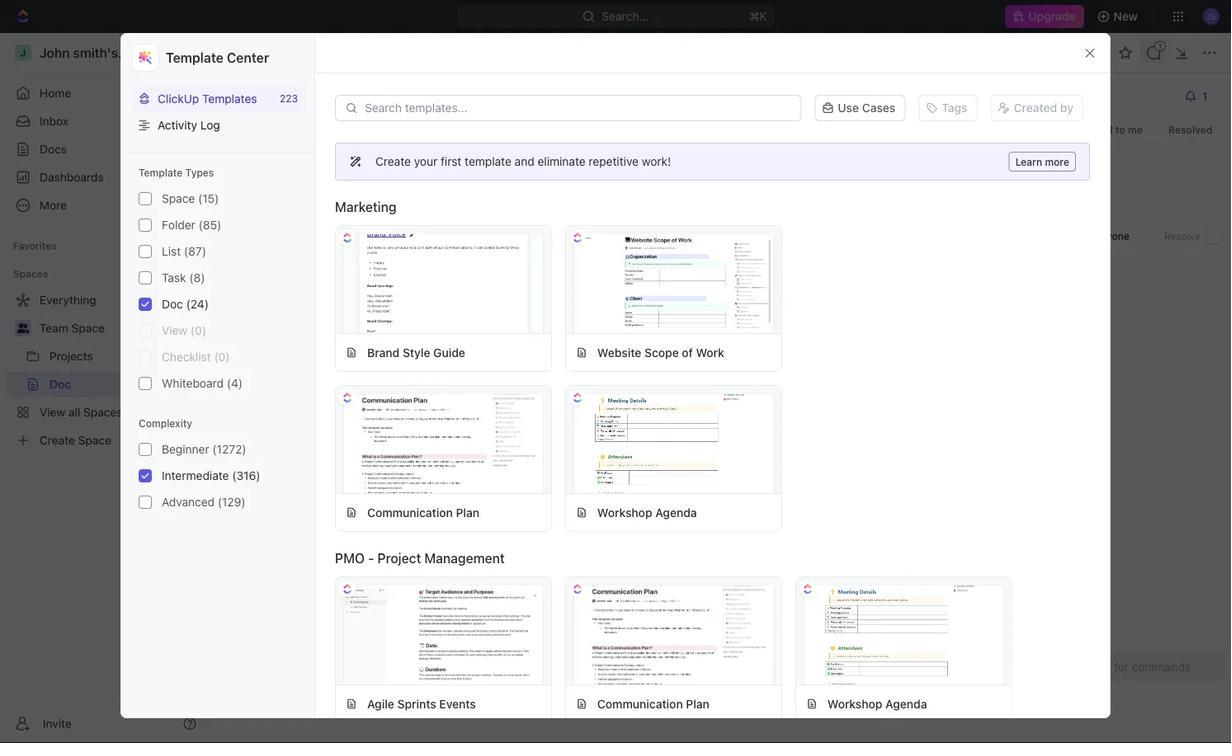 Task type: vqa. For each thing, say whether or not it's contained in the screenshot.
New Button
yes



Task type: describe. For each thing, give the bounding box(es) containing it.
pmo - project management
[[335, 551, 505, 567]]

by
[[1061, 101, 1074, 115]]

⌘k
[[750, 9, 768, 23]]

in
[[650, 349, 660, 360]]

to do for task 2
[[650, 372, 680, 383]]

brand
[[367, 346, 400, 360]]

grid containing task 1
[[277, 321, 1136, 494]]

press space to select this row. row containing task 1
[[310, 342, 1136, 365]]

0 horizontal spatial communication
[[367, 506, 453, 520]]

comments
[[1002, 88, 1076, 105]]

1 row from the left
[[277, 321, 310, 341]]

space inside sidebar navigation
[[71, 322, 105, 335]]

user group image inside sidebar navigation
[[17, 324, 29, 334]]

press space to select this row. row containing task 2
[[310, 365, 1136, 388]]

team for team space link within the sidebar navigation
[[40, 322, 68, 335]]

templates
[[202, 92, 257, 105]]

doc
[[162, 298, 183, 311]]

projects
[[344, 259, 383, 271]]

docs link
[[7, 136, 203, 163]]

activity log button
[[131, 112, 305, 139]]

view (0)
[[162, 324, 206, 338]]

-
[[368, 551, 374, 567]]

task 1
[[316, 347, 347, 360]]

template types
[[139, 167, 214, 178]]

new for new task
[[299, 419, 318, 430]]

created by
[[1014, 101, 1074, 115]]

3
[[342, 393, 349, 406]]

task for task 1
[[316, 347, 339, 360]]

0 vertical spatial to
[[1116, 124, 1126, 135]]

favorites
[[13, 240, 57, 252]]

1 comment
[[314, 114, 372, 128]]

brand style guide
[[367, 346, 465, 360]]

cases
[[862, 101, 896, 115]]

team space link for topmost the user group icon
[[240, 46, 305, 60]]

learn more
[[1016, 156, 1070, 168]]

create your first template and eliminate repetitive work!
[[376, 155, 671, 168]]

whiteboard
[[162, 377, 224, 391]]

1 horizontal spatial team space
[[240, 46, 305, 60]]

clickup templates
[[158, 92, 257, 105]]

do for 2
[[666, 372, 680, 383]]

search tasks...
[[307, 302, 376, 314]]

Advanced (129) checkbox
[[139, 496, 152, 509]]

list
[[162, 245, 181, 258]]

1 vertical spatial communication plan
[[598, 698, 710, 711]]

website scope of work
[[598, 346, 725, 360]]

folder (85)
[[162, 218, 222, 232]]

1 horizontal spatial workshop
[[828, 698, 883, 711]]

search
[[307, 302, 340, 314]]

team space link for the user group icon within the sidebar navigation
[[40, 315, 200, 342]]

0 vertical spatial workshop
[[598, 506, 653, 520]]

activity
[[158, 118, 197, 132]]

learn more link
[[1009, 152, 1076, 172]]

press space to select this row. row containing task 3
[[310, 388, 1136, 411]]

resolve
[[1165, 230, 1201, 242]]

to do cell for task 2
[[641, 365, 806, 387]]

team space inside sidebar navigation
[[40, 322, 105, 335]]

4
[[1019, 182, 1025, 192]]

0 vertical spatial user group image
[[226, 49, 234, 56]]

row group inside 'grid'
[[310, 342, 1136, 466]]

created
[[1014, 101, 1058, 115]]

untitled
[[296, 135, 418, 174]]

task for task (8)
[[162, 271, 186, 285]]

marketing
[[335, 199, 397, 215]]

view
[[162, 324, 187, 338]]

in progress cell
[[641, 342, 806, 364]]

2
[[342, 370, 348, 383]]

task 3
[[316, 393, 349, 406]]

2 row from the left
[[310, 321, 1136, 341]]

template center
[[166, 50, 269, 66]]

to for task 2
[[650, 372, 663, 383]]

Beginner (1272) checkbox
[[139, 443, 152, 457]]

you
[[1019, 168, 1038, 180]]

task for task 2
[[316, 370, 339, 383]]

updated:
[[378, 194, 427, 207]]

clickup
[[158, 92, 199, 105]]

Intermediate (316) checkbox
[[139, 470, 152, 483]]

eliminate
[[538, 155, 586, 168]]

upgrade link
[[1006, 5, 1084, 28]]

use cases button
[[808, 93, 912, 123]]

team space / projects /
[[277, 259, 392, 271]]

template
[[465, 155, 512, 168]]

home link
[[7, 80, 203, 106]]

tags button
[[912, 93, 984, 123]]

project
[[378, 551, 421, 567]]

tags button
[[919, 95, 978, 121]]

resolved
[[1169, 124, 1213, 135]]

(1272)
[[213, 443, 246, 457]]

(316)
[[232, 469, 260, 483]]

last updated:
[[352, 194, 427, 207]]

1 vertical spatial communication
[[598, 698, 683, 711]]

1 vertical spatial team
[[277, 259, 302, 271]]

more
[[1045, 156, 1070, 168]]

Search templates... text field
[[365, 102, 792, 115]]

folder
[[162, 218, 196, 232]]

assigned to me
[[1068, 124, 1143, 135]]

list (87)
[[162, 245, 206, 258]]

(87)
[[184, 245, 206, 258]]

complexity
[[139, 418, 192, 429]]

inbox
[[40, 114, 69, 128]]

created by button
[[991, 95, 1084, 121]]

advanced
[[162, 496, 215, 509]]

task for task 3
[[316, 393, 339, 406]]

0 horizontal spatial communication plan
[[367, 506, 480, 520]]

center
[[227, 50, 269, 66]]

to for task 3
[[650, 395, 663, 406]]

template for template types
[[139, 167, 183, 178]]



Task type: locate. For each thing, give the bounding box(es) containing it.
use
[[838, 101, 859, 115]]

to do down in
[[650, 395, 680, 406]]

row
[[277, 321, 310, 341], [310, 321, 1136, 341]]

favorites button
[[7, 236, 63, 256]]

Search tasks... text field
[[307, 296, 444, 319]]

None checkbox
[[139, 219, 152, 232], [139, 245, 152, 258], [139, 272, 152, 285], [139, 324, 152, 338], [139, 351, 152, 364], [139, 377, 152, 391], [139, 219, 152, 232], [139, 245, 152, 258], [139, 272, 152, 285], [139, 324, 152, 338], [139, 351, 152, 364], [139, 377, 152, 391]]

1 vertical spatial 1
[[342, 347, 347, 360]]

template for template center
[[166, 50, 224, 66]]

0 horizontal spatial workshop
[[598, 506, 653, 520]]

agenda
[[656, 506, 697, 520], [886, 698, 927, 711]]

template
[[166, 50, 224, 66], [139, 167, 183, 178]]

/ left projects
[[338, 259, 341, 271]]

sidebar navigation
[[0, 33, 211, 744]]

0 vertical spatial new
[[1114, 9, 1138, 23]]

1 horizontal spatial agenda
[[886, 698, 927, 711]]

0 horizontal spatial user group image
[[17, 324, 29, 334]]

space
[[272, 46, 305, 60], [162, 192, 195, 206], [305, 259, 334, 271], [71, 322, 105, 335]]

new inside new button
[[1114, 9, 1138, 23]]

checklist (0)
[[162, 350, 230, 364]]

1 / from the left
[[338, 259, 341, 271]]

first
[[441, 155, 462, 168]]

2 / from the left
[[386, 259, 389, 271]]

to do cell
[[641, 365, 806, 387], [641, 388, 806, 410]]

tags
[[942, 101, 968, 115]]

docs
[[40, 142, 67, 156]]

0 vertical spatial (0)
[[191, 324, 206, 338]]

0 vertical spatial plan
[[456, 506, 480, 520]]

beginner (1272)
[[162, 443, 246, 457]]

2 vertical spatial to
[[650, 395, 663, 406]]

1 left the comment
[[314, 114, 319, 128]]

activity log
[[158, 118, 220, 132]]

1 vertical spatial workshop
[[828, 698, 883, 711]]

0 vertical spatial template
[[166, 50, 224, 66]]

1 horizontal spatial plan
[[686, 698, 710, 711]]

style
[[403, 346, 430, 360]]

1 horizontal spatial workshop agenda
[[828, 698, 927, 711]]

dashboards
[[40, 170, 104, 184]]

comment
[[322, 114, 372, 128]]

press space to select this row. row
[[277, 342, 310, 365], [310, 342, 1136, 365], [277, 365, 310, 388], [310, 365, 1136, 388], [277, 388, 310, 411], [310, 388, 1136, 411], [310, 466, 1136, 494]]

to do cell for task 3
[[641, 388, 806, 410]]

0 horizontal spatial (0)
[[191, 324, 206, 338]]

to do for task 3
[[650, 395, 680, 406]]

0 vertical spatial to do cell
[[641, 365, 806, 387]]

0 horizontal spatial 1
[[314, 114, 319, 128]]

user group image
[[226, 49, 234, 56], [17, 324, 29, 334]]

team inside sidebar navigation
[[40, 322, 68, 335]]

1 vertical spatial template
[[139, 167, 183, 178]]

tasks...
[[342, 302, 376, 314]]

communication plan
[[367, 506, 480, 520], [598, 698, 710, 711]]

work
[[696, 346, 725, 360]]

task
[[162, 271, 186, 285], [316, 347, 339, 360], [316, 370, 339, 383], [316, 393, 339, 406], [321, 419, 340, 430]]

types
[[185, 167, 214, 178]]

(0)
[[191, 324, 206, 338], [214, 350, 230, 364]]

team space link down doc
[[40, 315, 200, 342]]

template up clickup templates
[[166, 50, 224, 66]]

0 horizontal spatial agenda
[[656, 506, 697, 520]]

scope
[[645, 346, 679, 360]]

2 horizontal spatial team
[[277, 259, 302, 271]]

1 horizontal spatial new
[[1114, 9, 1138, 23]]

0 horizontal spatial plan
[[456, 506, 480, 520]]

inbox link
[[7, 108, 203, 135]]

1 vertical spatial user group image
[[17, 324, 29, 334]]

1 to do from the top
[[650, 372, 680, 383]]

0 vertical spatial workshop agenda
[[598, 506, 697, 520]]

task up task 2
[[316, 347, 339, 360]]

0 vertical spatial team space
[[240, 46, 305, 60]]

communication
[[367, 506, 453, 520], [598, 698, 683, 711]]

1 horizontal spatial communication
[[598, 698, 683, 711]]

plan
[[456, 506, 480, 520], [686, 698, 710, 711]]

1 horizontal spatial /
[[386, 259, 389, 271]]

(24)
[[186, 298, 209, 311]]

2 to do from the top
[[650, 395, 680, 406]]

0 horizontal spatial team space link
[[40, 315, 200, 342]]

whiteboard (4)
[[162, 377, 243, 391]]

0 vertical spatial 1
[[314, 114, 319, 128]]

intermediate (316)
[[162, 469, 260, 483]]

space (15)
[[162, 192, 219, 206]]

row group
[[310, 342, 1136, 466]]

1 vertical spatial plan
[[686, 698, 710, 711]]

1 do from the top
[[666, 372, 680, 383]]

do for 3
[[666, 395, 680, 406]]

task (8)
[[162, 271, 205, 285]]

task 2
[[316, 370, 348, 383]]

new task
[[299, 419, 340, 430]]

checklist
[[162, 350, 211, 364]]

1 vertical spatial to
[[650, 372, 663, 383]]

1 horizontal spatial communication plan
[[598, 698, 710, 711]]

use cases
[[838, 101, 896, 115]]

agile sprints events
[[367, 698, 476, 711]]

task left (8)
[[162, 271, 186, 285]]

to do down the scope
[[650, 372, 680, 383]]

0 horizontal spatial team
[[40, 322, 68, 335]]

1
[[314, 114, 319, 128], [342, 347, 347, 360]]

row up in progress cell
[[310, 321, 1136, 341]]

js
[[998, 169, 1009, 180]]

created by button
[[984, 93, 1090, 123]]

(0) for view (0)
[[191, 324, 206, 338]]

do
[[666, 372, 680, 383], [666, 395, 680, 406]]

team down the spaces
[[40, 322, 68, 335]]

to do
[[650, 372, 680, 383], [650, 395, 680, 406]]

0 horizontal spatial /
[[338, 259, 341, 271]]

user group image down the spaces
[[17, 324, 29, 334]]

website
[[598, 346, 642, 360]]

1 horizontal spatial team
[[240, 46, 269, 60]]

create
[[376, 155, 411, 168]]

team up templates
[[240, 46, 269, 60]]

1 horizontal spatial team space link
[[240, 46, 305, 60]]

doc (24)
[[162, 298, 209, 311]]

workshop agenda
[[598, 506, 697, 520], [828, 698, 927, 711]]

1 vertical spatial agenda
[[886, 698, 927, 711]]

team space link up 223
[[240, 46, 305, 60]]

2 vertical spatial team
[[40, 322, 68, 335]]

1 vertical spatial team space link
[[40, 315, 200, 342]]

row down search
[[277, 321, 310, 341]]

task left the 3
[[316, 393, 339, 406]]

cell
[[277, 342, 310, 364], [475, 342, 641, 364], [806, 342, 971, 364], [277, 365, 310, 387], [475, 365, 641, 387], [806, 365, 971, 387], [277, 388, 310, 410], [475, 388, 641, 410], [806, 388, 971, 410], [277, 466, 310, 494], [806, 466, 971, 494]]

1 horizontal spatial user group image
[[226, 49, 234, 56]]

template left types
[[139, 167, 183, 178]]

log
[[200, 118, 220, 132]]

0 vertical spatial do
[[666, 372, 680, 383]]

0 vertical spatial team
[[240, 46, 269, 60]]

/
[[338, 259, 341, 271], [386, 259, 389, 271]]

1 vertical spatial team space
[[40, 322, 105, 335]]

management
[[425, 551, 505, 567]]

(0) right view
[[191, 324, 206, 338]]

1 horizontal spatial (0)
[[214, 350, 230, 364]]

0 horizontal spatial workshop agenda
[[598, 506, 697, 520]]

1 vertical spatial new
[[299, 419, 318, 430]]

1 horizontal spatial 1
[[342, 347, 347, 360]]

team space up 223
[[240, 46, 305, 60]]

column header
[[277, 321, 310, 341]]

invite
[[43, 717, 72, 731]]

(0) up (4)
[[214, 350, 230, 364]]

1 inside press space to select this row. row
[[342, 347, 347, 360]]

2 to do cell from the top
[[641, 388, 806, 410]]

0 vertical spatial agenda
[[656, 506, 697, 520]]

intermediate
[[162, 469, 229, 483]]

1 vertical spatial to do cell
[[641, 388, 806, 410]]

team space
[[240, 46, 305, 60], [40, 322, 105, 335]]

upgrade
[[1029, 9, 1076, 23]]

team space down the spaces
[[40, 322, 105, 335]]

task left 2
[[316, 370, 339, 383]]

guide
[[433, 346, 465, 360]]

workshop
[[598, 506, 653, 520], [828, 698, 883, 711]]

1 vertical spatial do
[[666, 395, 680, 406]]

agile
[[367, 698, 394, 711]]

1 vertical spatial (0)
[[214, 350, 230, 364]]

1 up 2
[[342, 347, 347, 360]]

team for topmost the user group icon team space link
[[240, 46, 269, 60]]

223
[[280, 93, 298, 104]]

sprints
[[397, 698, 436, 711]]

user group image up templates
[[226, 49, 234, 56]]

2 do from the top
[[666, 395, 680, 406]]

team
[[240, 46, 269, 60], [277, 259, 302, 271], [40, 322, 68, 335]]

new for new
[[1114, 9, 1138, 23]]

last
[[352, 194, 375, 207]]

1 to do cell from the top
[[641, 365, 806, 387]]

(85)
[[199, 218, 222, 232]]

row group containing task 1
[[310, 342, 1136, 466]]

0 vertical spatial communication plan
[[367, 506, 480, 520]]

in progress
[[650, 349, 712, 360]]

(0) for checklist (0)
[[214, 350, 230, 364]]

search...
[[602, 9, 649, 23]]

task down task 3
[[321, 419, 340, 430]]

None checkbox
[[139, 192, 152, 206], [139, 298, 152, 311], [139, 192, 152, 206], [139, 298, 152, 311]]

assigned
[[1068, 124, 1113, 135]]

team space link inside sidebar navigation
[[40, 315, 200, 342]]

0 vertical spatial to do
[[650, 372, 680, 383]]

0 horizontal spatial team space
[[40, 322, 105, 335]]

mins
[[1027, 182, 1048, 192]]

grid
[[277, 321, 1136, 494]]

pmo
[[335, 551, 365, 567]]

of
[[682, 346, 693, 360]]

0 vertical spatial communication
[[367, 506, 453, 520]]

team left projects
[[277, 259, 302, 271]]

your
[[414, 155, 438, 168]]

beginner
[[162, 443, 209, 457]]

me
[[1128, 124, 1143, 135]]

new down task 3
[[299, 419, 318, 430]]

0 vertical spatial team space link
[[240, 46, 305, 60]]

/ right projects
[[386, 259, 389, 271]]

1 vertical spatial workshop agenda
[[828, 698, 927, 711]]

repetitive
[[589, 155, 639, 168]]

dashboards link
[[7, 164, 203, 191]]

0 horizontal spatial new
[[299, 419, 318, 430]]

new right upgrade at the right top
[[1114, 9, 1138, 23]]

1 vertical spatial to do
[[650, 395, 680, 406]]



